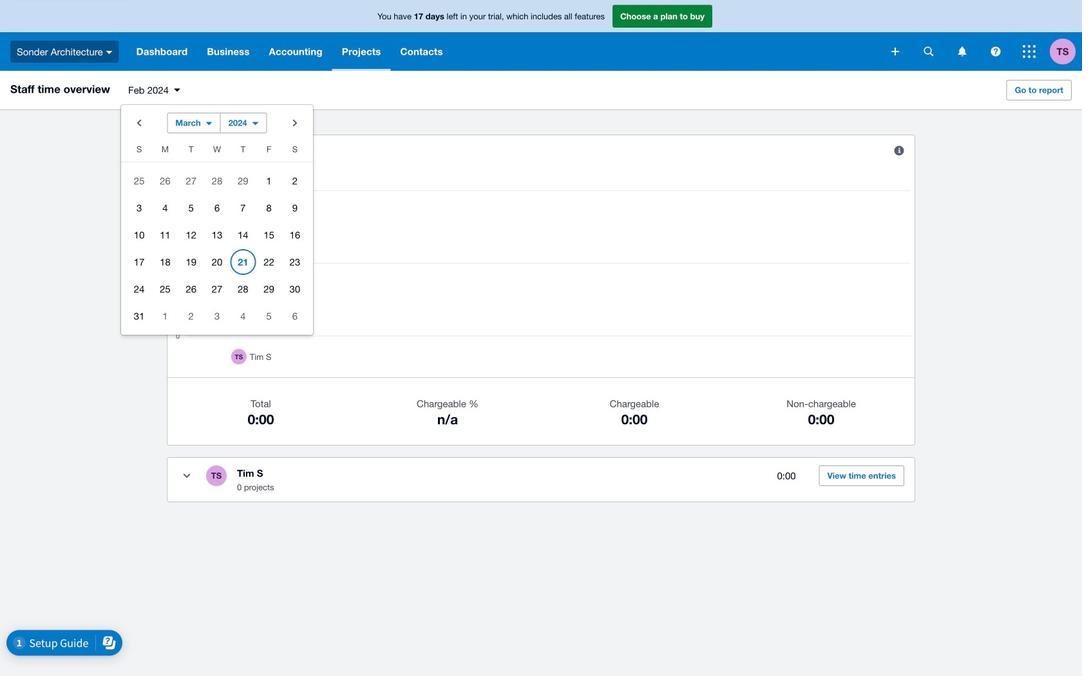 Task type: locate. For each thing, give the bounding box(es) containing it.
tue mar 12 2024 cell
[[178, 222, 204, 248]]

6 row from the top
[[121, 276, 313, 303]]

sat mar 09 2024 cell
[[282, 195, 313, 221]]

sun mar 10 2024 cell
[[121, 222, 152, 248]]

grid
[[121, 141, 313, 330]]

svg image
[[892, 48, 899, 55], [106, 51, 113, 54]]

2 row from the top
[[121, 168, 313, 195]]

banner
[[0, 0, 1082, 71]]

fri mar 08 2024 cell
[[256, 195, 282, 221]]

fri mar 15 2024 cell
[[256, 222, 282, 248]]

row
[[121, 141, 313, 162], [121, 168, 313, 195], [121, 195, 313, 222], [121, 222, 313, 249], [121, 249, 313, 276], [121, 276, 313, 303]]

mon mar 18 2024 cell
[[152, 249, 178, 275]]

3 row from the top
[[121, 195, 313, 222]]

4 row from the top
[[121, 222, 313, 249]]

wed mar 13 2024 cell
[[204, 222, 230, 248]]

group
[[121, 105, 313, 335]]

mon mar 25 2024 cell
[[152, 276, 178, 302]]

last month image
[[126, 110, 152, 136]]

thu mar 28 2024 cell
[[230, 276, 256, 302]]

fri mar 29 2024 cell
[[256, 276, 282, 302]]

tue mar 19 2024 cell
[[178, 249, 204, 275]]

sat mar 16 2024 cell
[[282, 222, 313, 248]]

sat mar 30 2024 cell
[[282, 276, 313, 302]]

mon mar 04 2024 cell
[[152, 195, 178, 221]]

wed mar 06 2024 cell
[[204, 195, 230, 221]]

mon mar 11 2024 cell
[[152, 222, 178, 248]]

tue mar 26 2024 cell
[[178, 276, 204, 302]]

sat mar 02 2024 cell
[[282, 168, 313, 194]]

next month image
[[282, 110, 308, 136]]

svg image
[[1023, 45, 1036, 58], [924, 47, 934, 56], [958, 47, 967, 56], [991, 47, 1001, 56]]

tue mar 05 2024 cell
[[178, 195, 204, 221]]

row group
[[121, 168, 313, 330]]



Task type: vqa. For each thing, say whether or not it's contained in the screenshot.
The Mon Mar 18 2024 cell
yes



Task type: describe. For each thing, give the bounding box(es) containing it.
thu mar 21 2024 cell
[[230, 249, 256, 275]]

fri mar 01 2024 cell
[[256, 168, 282, 194]]

sat mar 23 2024 cell
[[282, 249, 313, 275]]

wed mar 20 2024 cell
[[204, 249, 230, 275]]

sun mar 24 2024 cell
[[121, 276, 152, 302]]

thu mar 14 2024 cell
[[230, 222, 256, 248]]

sun mar 03 2024 cell
[[121, 195, 152, 221]]

sun mar 31 2024 cell
[[121, 303, 152, 329]]

wed mar 27 2024 cell
[[204, 276, 230, 302]]

1 row from the top
[[121, 141, 313, 162]]

thu mar 07 2024 cell
[[230, 195, 256, 221]]

5 row from the top
[[121, 249, 313, 276]]

fri mar 22 2024 cell
[[256, 249, 282, 275]]

0 horizontal spatial svg image
[[106, 51, 113, 54]]

1 horizontal spatial svg image
[[892, 48, 899, 55]]

sun mar 17 2024 cell
[[121, 249, 152, 275]]



